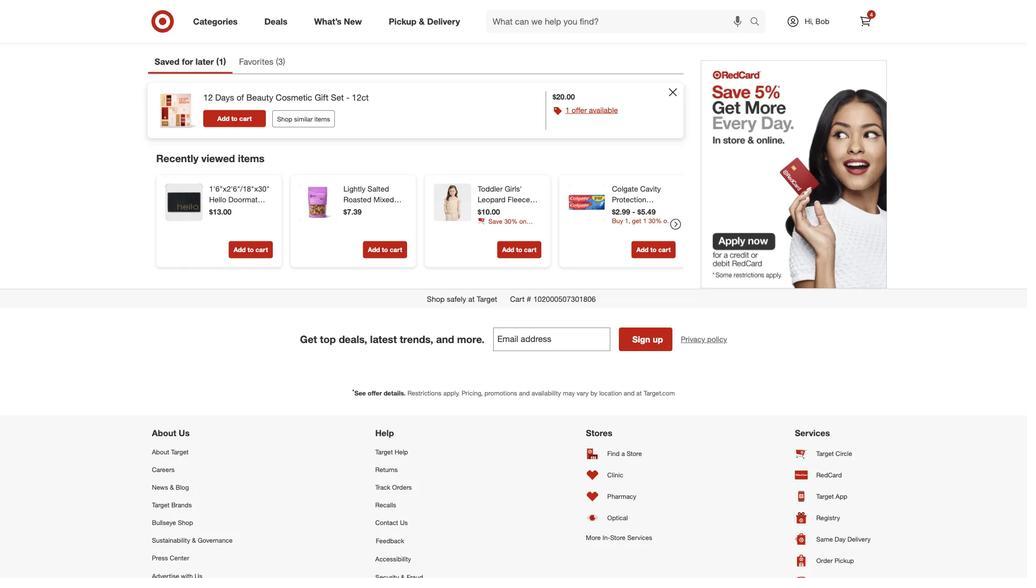 Task type: describe. For each thing, give the bounding box(es) containing it.
recalls link
[[376, 496, 444, 514]]

0 vertical spatial help
[[376, 428, 394, 439]]

order pickup
[[817, 557, 854, 565]]

1 horizontal spatial help
[[395, 448, 408, 456]]

check out all button
[[710, 18, 880, 41]]

sign up
[[633, 334, 663, 345]]

cart # 102000507301806
[[510, 294, 596, 304]]

pickup inside order pickup link
[[835, 557, 854, 565]]

3
[[278, 57, 283, 67]]

what's
[[314, 16, 342, 27]]

add to cart inside 12 days of beauty cosmetic gift set - 12ct list item
[[217, 115, 252, 123]]

fluoride
[[612, 206, 640, 215]]

102000507301806
[[534, 294, 596, 304]]

add inside button
[[217, 115, 230, 123]]

center
[[170, 554, 189, 562]]

sign
[[633, 334, 651, 345]]

set
[[331, 92, 344, 103]]

order
[[817, 557, 833, 565]]

registry link
[[795, 507, 876, 529]]

about for about us
[[152, 428, 176, 439]]

order pickup link
[[795, 550, 876, 572]]

pharmacy
[[608, 493, 637, 501]]

privacy
[[681, 335, 706, 344]]

& for governance
[[192, 537, 196, 545]]

protection
[[612, 195, 647, 204]]

1 horizontal spatial services
[[795, 428, 830, 439]]

may
[[563, 390, 575, 398]]

more in-store services
[[586, 534, 653, 542]]

doormat
[[228, 195, 258, 204]]

shop for shop safely at target
[[427, 294, 445, 304]]

2 ( from the left
[[276, 57, 278, 67]]

regular
[[633, 227, 659, 236]]

contact us
[[376, 519, 408, 527]]

- inside colgate cavity protection fluoride toothpaste - great regular flavor
[[652, 216, 654, 226]]

1 horizontal spatial and
[[519, 390, 530, 398]]

vary
[[577, 390, 589, 398]]

cart inside '$13.00 add to cart'
[[256, 246, 268, 254]]

12
[[203, 92, 213, 103]]

deals,
[[339, 333, 367, 346]]

returns link
[[376, 461, 444, 479]]

& for blog
[[170, 483, 174, 491]]

target app
[[817, 493, 848, 501]]

shop for shop similar items
[[277, 115, 292, 123]]

12 days of beauty cosmetic gift set - 12ct
[[203, 92, 369, 103]]

deals
[[265, 16, 288, 27]]

What can we help you find? suggestions appear below search field
[[487, 10, 753, 33]]

what's new link
[[305, 10, 376, 33]]

great
[[612, 227, 631, 236]]

pharmacy link
[[586, 486, 653, 507]]

about target
[[152, 448, 189, 456]]

cavity
[[641, 184, 661, 194]]

find
[[608, 450, 620, 458]]

to inside '$13.00 add to cart'
[[248, 246, 254, 254]]

- inside list item
[[346, 92, 350, 103]]

clinic
[[608, 471, 624, 479]]

press center
[[152, 554, 189, 562]]

12 days of beauty cosmetic gift set - 12ct link
[[203, 92, 369, 104]]

shop safely at target
[[427, 294, 497, 304]]

target.com
[[644, 390, 675, 398]]

1 ) from the left
[[224, 57, 226, 67]]

0 horizontal spatial at
[[469, 294, 475, 304]]

mixed
[[374, 195, 394, 204]]

& inside 'lightly salted roasted mixed nuts- 9oz - good & gather™'
[[344, 216, 348, 226]]

press
[[152, 554, 168, 562]]

us for contact us
[[400, 519, 408, 527]]

1 inside button
[[566, 105, 570, 115]]

$20.00
[[553, 92, 575, 101]]

delivery for same day delivery
[[848, 535, 871, 543]]

favorites ( 3 )
[[239, 57, 285, 67]]

optical link
[[586, 507, 653, 529]]

lightly
[[344, 184, 366, 194]]

optical
[[608, 514, 628, 522]]

target for target brands
[[152, 501, 170, 509]]

2 horizontal spatial and
[[624, 390, 635, 398]]

hello
[[209, 195, 226, 204]]

& inside toddler girls' leopard fleece sweatshirt - cat & jack™ beige
[[535, 206, 539, 215]]

day
[[835, 535, 846, 543]]

feedback
[[376, 537, 404, 545]]

promotions
[[485, 390, 518, 398]]

target for target help
[[376, 448, 393, 456]]

sweatshirt
[[478, 206, 514, 215]]

1'6"x2'6"/18"x30" hello doormat black - project 62™
[[209, 184, 270, 226]]

roasted
[[344, 195, 372, 204]]

recently viewed items
[[156, 153, 265, 165]]

cart
[[510, 294, 525, 304]]

0 vertical spatial 1
[[219, 57, 224, 67]]

$5.49
[[638, 207, 656, 217]]

all
[[812, 24, 822, 35]]

target down the about us
[[171, 448, 189, 456]]

4
[[870, 11, 873, 18]]

hi, bob
[[805, 17, 830, 26]]

bullseye
[[152, 519, 176, 527]]

what's new
[[314, 16, 362, 27]]

press center link
[[152, 550, 233, 567]]

similar
[[294, 115, 313, 123]]

0 horizontal spatial and
[[436, 333, 455, 346]]

salted
[[368, 184, 389, 194]]

safely
[[447, 294, 466, 304]]

offer inside * see offer details. restrictions apply. pricing, promotions and availability may vary by location and at target.com
[[368, 390, 382, 398]]

more.
[[457, 333, 485, 346]]

sustainability
[[152, 537, 190, 545]]

colgate cavity protection fluoride toothpaste - great regular flavor link
[[612, 184, 674, 247]]

sign up button
[[619, 328, 673, 352]]

track orders
[[376, 483, 412, 491]]

bullseye shop
[[152, 519, 193, 527]]

$13.00 add to cart
[[209, 207, 268, 254]]

gather™
[[350, 216, 378, 226]]

target for target app
[[817, 493, 834, 501]]

$2.99 - $5.49
[[612, 207, 656, 217]]

- inside 'lightly salted roasted mixed nuts- 9oz - good & gather™'
[[378, 206, 381, 215]]

pickup & delivery link
[[380, 10, 474, 33]]



Task type: vqa. For each thing, say whether or not it's contained in the screenshot.
top the Help
yes



Task type: locate. For each thing, give the bounding box(es) containing it.
redcard link
[[795, 465, 876, 486]]

target redcard save 5% get more every day. in store & online. apply now for a credit or debit redcard. *some restrictions apply. image
[[701, 60, 887, 289]]

- inside toddler girls' leopard fleece sweatshirt - cat & jack™ beige
[[516, 206, 519, 215]]

2 about from the top
[[152, 448, 169, 456]]

0 horizontal spatial help
[[376, 428, 394, 439]]

to inside button
[[231, 115, 238, 123]]

recalls
[[376, 501, 396, 509]]

find a store
[[608, 450, 642, 458]]

store down optical link
[[611, 534, 626, 542]]

9oz
[[364, 206, 376, 215]]

1 horizontal spatial (
[[276, 57, 278, 67]]

0 horizontal spatial (
[[216, 57, 219, 67]]

pickup inside pickup & delivery link
[[389, 16, 417, 27]]

colgate cavity protection fluoride toothpaste - great regular flavor image
[[568, 184, 606, 221], [568, 184, 606, 221]]

clinic link
[[586, 465, 653, 486]]

get top deals, latest trends, and more.
[[300, 333, 485, 346]]

add to cart
[[234, 11, 268, 19], [368, 11, 402, 19], [502, 11, 537, 19], [217, 115, 252, 123], [368, 246, 402, 254], [502, 246, 537, 254], [637, 246, 671, 254]]

) right later
[[224, 57, 226, 67]]

us for about us
[[179, 428, 190, 439]]

delivery for pickup & delivery
[[427, 16, 460, 27]]

12 days of beauty cosmetic gift set - 12ct image
[[154, 89, 197, 132]]

toddler girls' leopard fleece sweatshirt - cat & jack™ beige image
[[434, 184, 472, 221], [434, 184, 472, 221]]

1 down $20.00
[[566, 105, 570, 115]]

target left circle
[[817, 450, 834, 458]]

-
[[346, 92, 350, 103], [230, 206, 233, 215], [378, 206, 381, 215], [516, 206, 519, 215], [633, 207, 636, 217], [652, 216, 654, 226]]

delivery
[[427, 16, 460, 27], [848, 535, 871, 543]]

shop left safely
[[427, 294, 445, 304]]

target up returns
[[376, 448, 393, 456]]

cosmetic
[[276, 92, 312, 103]]

& inside the sustainability & governance link
[[192, 537, 196, 545]]

sustainability & governance
[[152, 537, 233, 545]]

) right favorites
[[283, 57, 285, 67]]

1 vertical spatial 1
[[566, 105, 570, 115]]

1 horizontal spatial pickup
[[835, 557, 854, 565]]

1 vertical spatial store
[[611, 534, 626, 542]]

4 link
[[854, 10, 878, 33]]

about up about target
[[152, 428, 176, 439]]

0 horizontal spatial )
[[224, 57, 226, 67]]

at left the target.com
[[637, 390, 642, 398]]

1'6"x2'6"/18"x30" hello doormat black - project 62™ image
[[165, 184, 203, 221], [165, 184, 203, 221]]

contact
[[376, 519, 398, 527]]

target left app
[[817, 493, 834, 501]]

services up target circle
[[795, 428, 830, 439]]

0 vertical spatial delivery
[[427, 16, 460, 27]]

1 vertical spatial delivery
[[848, 535, 871, 543]]

offer inside button
[[572, 105, 587, 115]]

store right a
[[627, 450, 642, 458]]

0 vertical spatial at
[[469, 294, 475, 304]]

accessibility link
[[376, 551, 444, 568]]

and right location
[[624, 390, 635, 398]]

1 vertical spatial items
[[238, 153, 265, 165]]

$13.00
[[209, 207, 232, 217]]

brands
[[171, 501, 192, 509]]

1'6"x2'6"/18"x30"
[[209, 184, 270, 194]]

at inside * see offer details. restrictions apply. pricing, promotions and availability may vary by location and at target.com
[[637, 390, 642, 398]]

track orders link
[[376, 479, 444, 496]]

registry
[[817, 514, 841, 522]]

see
[[355, 390, 366, 398]]

1 horizontal spatial )
[[283, 57, 285, 67]]

about for about target
[[152, 448, 169, 456]]

1 horizontal spatial shop
[[277, 115, 292, 123]]

1 horizontal spatial offer
[[572, 105, 587, 115]]

and left availability
[[519, 390, 530, 398]]

offer down $20.00
[[572, 105, 587, 115]]

lightly salted roasted mixed nuts- 9oz - good & gather™ image
[[300, 184, 337, 221], [300, 184, 337, 221]]

orders
[[392, 483, 412, 491]]

1 vertical spatial pickup
[[835, 557, 854, 565]]

0 horizontal spatial store
[[611, 534, 626, 542]]

flavor
[[612, 238, 633, 247]]

target for target circle
[[817, 450, 834, 458]]

0 horizontal spatial pickup
[[389, 16, 417, 27]]

2 ) from the left
[[283, 57, 285, 67]]

1 vertical spatial offer
[[368, 390, 382, 398]]

*
[[352, 388, 355, 395]]

None text field
[[493, 328, 611, 352]]

colgate cavity protection fluoride toothpaste - great regular flavor
[[612, 184, 661, 247]]

days
[[215, 92, 234, 103]]

items inside button
[[315, 115, 330, 123]]

about up the careers
[[152, 448, 169, 456]]

latest
[[370, 333, 397, 346]]

same day delivery link
[[795, 529, 876, 550]]

find a store link
[[586, 443, 653, 465]]

search
[[746, 17, 771, 28]]

target left cart
[[477, 294, 497, 304]]

pickup right order
[[835, 557, 854, 565]]

1 vertical spatial shop
[[427, 294, 445, 304]]

target help
[[376, 448, 408, 456]]

target down news
[[152, 501, 170, 509]]

)
[[224, 57, 226, 67], [283, 57, 285, 67]]

services down optical link
[[628, 534, 653, 542]]

1 offer available
[[566, 105, 618, 115]]

2 horizontal spatial shop
[[427, 294, 445, 304]]

0 horizontal spatial 1
[[219, 57, 224, 67]]

( right later
[[216, 57, 219, 67]]

0 horizontal spatial items
[[238, 153, 265, 165]]

us up the about target link
[[179, 428, 190, 439]]

governance
[[198, 537, 233, 545]]

more in-store services link
[[586, 529, 653, 546]]

colgate
[[612, 184, 638, 194]]

out
[[797, 24, 810, 35]]

1 horizontal spatial items
[[315, 115, 330, 123]]

and
[[436, 333, 455, 346], [519, 390, 530, 398], [624, 390, 635, 398]]

circle
[[836, 450, 853, 458]]

1 horizontal spatial 1
[[566, 105, 570, 115]]

saved
[[155, 57, 180, 67]]

categories
[[193, 16, 238, 27]]

1 ( from the left
[[216, 57, 219, 67]]

1 vertical spatial at
[[637, 390, 642, 398]]

lightly salted roasted mixed nuts- 9oz - good & gather™ link
[[344, 184, 405, 226]]

0 vertical spatial about
[[152, 428, 176, 439]]

12 days of beauty cosmetic gift set - 12ct list item
[[148, 83, 684, 139]]

lightly salted roasted mixed nuts- 9oz - good & gather™
[[344, 184, 402, 226]]

& inside pickup & delivery link
[[419, 16, 425, 27]]

offer
[[572, 105, 587, 115], [368, 390, 382, 398]]

trends,
[[400, 333, 434, 346]]

shop down brands
[[178, 519, 193, 527]]

target brands
[[152, 501, 192, 509]]

news
[[152, 483, 168, 491]]

cart
[[256, 11, 268, 19], [390, 11, 402, 19], [524, 11, 537, 19], [239, 115, 252, 123], [256, 246, 268, 254], [390, 246, 402, 254], [524, 246, 537, 254], [659, 246, 671, 254]]

cart inside button
[[239, 115, 252, 123]]

0 vertical spatial us
[[179, 428, 190, 439]]

items for recently viewed items
[[238, 153, 265, 165]]

offer right see
[[368, 390, 382, 398]]

12ct
[[352, 92, 369, 103]]

same
[[817, 535, 833, 543]]

1 about from the top
[[152, 428, 176, 439]]

black
[[209, 206, 228, 215]]

toddler girls' leopard fleece sweatshirt - cat & jack™ beige link
[[478, 184, 540, 226]]

& inside news & blog link
[[170, 483, 174, 491]]

( right favorites
[[276, 57, 278, 67]]

a
[[622, 450, 625, 458]]

at right safely
[[469, 294, 475, 304]]

gift
[[315, 92, 329, 103]]

1 vertical spatial services
[[628, 534, 653, 542]]

1 vertical spatial help
[[395, 448, 408, 456]]

target brands link
[[152, 496, 233, 514]]

location
[[600, 390, 622, 398]]

1 horizontal spatial at
[[637, 390, 642, 398]]

0 vertical spatial pickup
[[389, 16, 417, 27]]

& for delivery
[[419, 16, 425, 27]]

items for shop similar items
[[315, 115, 330, 123]]

shop inside button
[[277, 115, 292, 123]]

later
[[196, 57, 214, 67]]

1 vertical spatial us
[[400, 519, 408, 527]]

up
[[653, 334, 663, 345]]

about
[[152, 428, 176, 439], [152, 448, 169, 456]]

favorites
[[239, 57, 274, 67]]

returns
[[376, 466, 398, 474]]

0 horizontal spatial offer
[[368, 390, 382, 398]]

pickup
[[389, 16, 417, 27], [835, 557, 854, 565]]

shop left similar
[[277, 115, 292, 123]]

contact us link
[[376, 514, 444, 532]]

add inside '$13.00 add to cart'
[[234, 246, 246, 254]]

1 horizontal spatial us
[[400, 519, 408, 527]]

us right contact
[[400, 519, 408, 527]]

0 horizontal spatial services
[[628, 534, 653, 542]]

leopard
[[478, 195, 506, 204]]

in-
[[603, 534, 611, 542]]

1 horizontal spatial store
[[627, 450, 642, 458]]

1 horizontal spatial delivery
[[848, 535, 871, 543]]

saved for later ( 1 )
[[155, 57, 226, 67]]

careers link
[[152, 461, 233, 479]]

- inside 1'6"x2'6"/18"x30" hello doormat black - project 62™
[[230, 206, 233, 215]]

items right similar
[[315, 115, 330, 123]]

0 vertical spatial services
[[795, 428, 830, 439]]

0 vertical spatial shop
[[277, 115, 292, 123]]

0 horizontal spatial us
[[179, 428, 190, 439]]

0 horizontal spatial shop
[[178, 519, 193, 527]]

0 horizontal spatial delivery
[[427, 16, 460, 27]]

and left more.
[[436, 333, 455, 346]]

pricing,
[[462, 390, 483, 398]]

availability
[[532, 390, 561, 398]]

jack™
[[478, 216, 497, 226]]

target circle
[[817, 450, 853, 458]]

pickup right 'new'
[[389, 16, 417, 27]]

0 vertical spatial store
[[627, 450, 642, 458]]

2 vertical spatial shop
[[178, 519, 193, 527]]

good
[[383, 206, 402, 215]]

store for a
[[627, 450, 642, 458]]

help up 'returns' 'link'
[[395, 448, 408, 456]]

check
[[768, 24, 794, 35]]

deals link
[[255, 10, 301, 33]]

add to cart button inside 12 days of beauty cosmetic gift set - 12ct list item
[[203, 110, 266, 127]]

beauty
[[246, 92, 273, 103]]

0 vertical spatial items
[[315, 115, 330, 123]]

(
[[216, 57, 219, 67], [276, 57, 278, 67]]

available
[[589, 105, 618, 115]]

0 vertical spatial offer
[[572, 105, 587, 115]]

store for in-
[[611, 534, 626, 542]]

1 right later
[[219, 57, 224, 67]]

1 vertical spatial about
[[152, 448, 169, 456]]

fleece
[[508, 195, 530, 204]]

items up 1'6"x2'6"/18"x30"
[[238, 153, 265, 165]]

help up target help
[[376, 428, 394, 439]]



